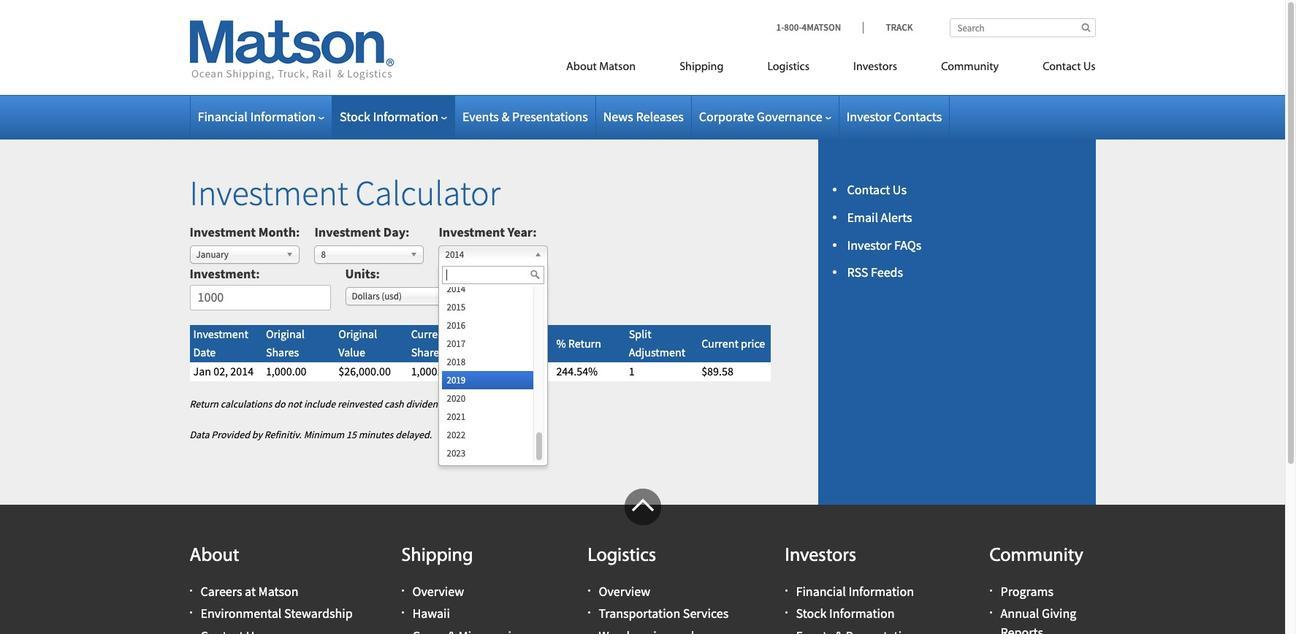 Task type: describe. For each thing, give the bounding box(es) containing it.
investors inside footer
[[785, 547, 857, 566]]

community inside top menu navigation
[[941, 61, 999, 73]]

1 1,000.00 from the left
[[266, 364, 307, 379]]

us inside top menu navigation
[[1084, 61, 1096, 73]]

0 vertical spatial contact us link
[[1021, 54, 1096, 84]]

careers at matson link
[[201, 583, 299, 600]]

split
[[629, 326, 652, 341]]

community inside footer
[[990, 547, 1084, 566]]

overview hawaii
[[413, 583, 464, 622]]

events
[[463, 108, 499, 125]]

original for shares
[[266, 326, 305, 341]]

shipping inside top menu navigation
[[680, 61, 724, 73]]

4matson
[[802, 21, 841, 34]]

day
[[383, 223, 406, 240]]

rss feeds
[[847, 264, 903, 281]]

2014 for 2014
[[445, 248, 464, 261]]

investment for investment calculator
[[190, 171, 348, 215]]

%
[[556, 336, 566, 350]]

investment date
[[193, 326, 248, 360]]

0 horizontal spatial stock information link
[[340, 108, 447, 125]]

current price
[[702, 336, 765, 350]]

&
[[502, 108, 510, 125]]

2014 link
[[439, 245, 548, 263]]

244.54%
[[556, 364, 598, 379]]

overview for logistics
[[599, 583, 651, 600]]

back to top image
[[624, 489, 661, 525]]

feeds
[[871, 264, 903, 281]]

annual giving reports link
[[1001, 605, 1077, 634]]

matson inside careers at matson environmental stewardship
[[258, 583, 299, 600]]

alerts
[[881, 209, 912, 226]]

investor faqs link
[[847, 236, 922, 253]]

governance
[[757, 108, 823, 125]]

units
[[345, 265, 376, 282]]

(usd)
[[382, 290, 402, 303]]

corporate governance
[[699, 108, 823, 125]]

programs
[[1001, 583, 1054, 600]]

original value
[[339, 326, 377, 360]]

1-
[[776, 21, 784, 34]]

original shares
[[266, 326, 305, 360]]

top menu navigation
[[501, 54, 1096, 84]]

logistics link
[[746, 54, 832, 84]]

email
[[847, 209, 878, 226]]

1 vertical spatial return
[[190, 397, 219, 410]]

shares for current shares
[[411, 345, 444, 360]]

information for financial information stock information
[[849, 583, 914, 600]]

stock information
[[340, 108, 438, 125]]

2020
[[447, 392, 466, 404]]

information for financial information
[[250, 108, 316, 125]]

hawaii
[[413, 605, 450, 622]]

january link
[[190, 245, 299, 263]]

contacts
[[894, 108, 942, 125]]

financial information link for the stock information link to the right
[[796, 583, 914, 600]]

data provided by refinitiv. minimum 15 minutes delayed.
[[190, 428, 432, 441]]

transportation
[[599, 605, 681, 622]]

include
[[304, 397, 336, 410]]

by
[[252, 428, 262, 441]]

community link
[[919, 54, 1021, 84]]

email alerts
[[847, 209, 912, 226]]

2023
[[447, 447, 466, 459]]

rss feeds link
[[847, 264, 903, 281]]

shipping link
[[658, 54, 746, 84]]

financial for financial information
[[198, 108, 248, 125]]

matson image
[[190, 20, 394, 80]]

environmental
[[201, 605, 282, 622]]

programs annual giving reports
[[1001, 583, 1077, 634]]

2019
[[447, 374, 466, 386]]

1-800-4matson link
[[776, 21, 863, 34]]

0 horizontal spatial contact us link
[[847, 181, 907, 198]]

split adjustment
[[629, 326, 686, 360]]

refinitiv.
[[264, 428, 302, 441]]

1
[[629, 364, 635, 379]]

data
[[190, 428, 209, 441]]

financial information
[[198, 108, 316, 125]]

contact inside top menu navigation
[[1043, 61, 1081, 73]]

releases
[[636, 108, 684, 125]]

$89,580.00
[[484, 364, 536, 379]]

year
[[508, 223, 533, 240]]

events & presentations link
[[463, 108, 588, 125]]

investment for investment month
[[190, 223, 256, 240]]

stock inside 'financial information stock information'
[[796, 605, 827, 622]]

investor for investor contacts
[[847, 108, 891, 125]]

adjustment
[[629, 345, 686, 360]]

investor for investor faqs
[[847, 236, 892, 253]]

programs link
[[1001, 583, 1054, 600]]

corporate
[[699, 108, 754, 125]]

800-
[[784, 21, 802, 34]]

$89.58
[[702, 364, 734, 379]]

financial for financial information stock information
[[796, 583, 846, 600]]

price
[[741, 336, 765, 350]]

reinvested
[[338, 397, 382, 410]]

january
[[196, 248, 229, 261]]

corporate governance link
[[699, 108, 831, 125]]

2 vertical spatial 2014
[[230, 364, 254, 379]]

investor contacts link
[[847, 108, 942, 125]]

hawaii link
[[413, 605, 450, 622]]

investment calculator
[[190, 171, 501, 215]]

reports
[[1001, 624, 1044, 634]]

% return
[[556, 336, 601, 350]]

investment for investment day
[[315, 223, 381, 240]]

$26,000.00
[[339, 364, 391, 379]]

transportation services link
[[599, 605, 729, 622]]

0 vertical spatial return
[[568, 336, 601, 350]]

logistics inside logistics link
[[768, 61, 810, 73]]

2021
[[447, 410, 466, 423]]



Task type: locate. For each thing, give the bounding box(es) containing it.
calculations
[[221, 397, 272, 410]]

0 horizontal spatial shipping
[[402, 547, 473, 566]]

investors down track link
[[854, 61, 897, 73]]

search image
[[1082, 23, 1091, 32]]

0 horizontal spatial 1,000.00
[[266, 364, 307, 379]]

0 vertical spatial 2014
[[445, 248, 464, 261]]

giving
[[1042, 605, 1077, 622]]

careers at matson environmental stewardship
[[201, 583, 353, 622]]

delayed.
[[395, 428, 432, 441]]

1 vertical spatial 2014
[[447, 282, 466, 295]]

investment year
[[439, 223, 533, 240]]

investment day
[[315, 223, 406, 240]]

shares inside original shares
[[266, 345, 299, 360]]

month
[[259, 223, 296, 240]]

1 overview link from the left
[[413, 583, 464, 600]]

1 horizontal spatial contact us
[[1043, 61, 1096, 73]]

us
[[1084, 61, 1096, 73], [893, 181, 907, 198]]

financial information stock information
[[796, 583, 914, 622]]

0 vertical spatial investors
[[854, 61, 897, 73]]

1 vertical spatial contact
[[847, 181, 890, 198]]

cash
[[384, 397, 404, 410]]

footer containing about
[[0, 489, 1285, 634]]

community down search search field
[[941, 61, 999, 73]]

investment
[[190, 171, 348, 215], [190, 223, 256, 240], [315, 223, 381, 240], [439, 223, 505, 240], [190, 265, 256, 282], [193, 326, 248, 341]]

investors
[[854, 61, 897, 73], [785, 547, 857, 566]]

rss
[[847, 264, 869, 281]]

0 vertical spatial logistics
[[768, 61, 810, 73]]

original up the value
[[339, 326, 377, 341]]

about matson link
[[544, 54, 658, 84]]

1 horizontal spatial financial
[[796, 583, 846, 600]]

0 horizontal spatial shares
[[266, 345, 299, 360]]

1 vertical spatial matson
[[258, 583, 299, 600]]

contact down search search field
[[1043, 61, 1081, 73]]

provided
[[211, 428, 250, 441]]

1,000.00
[[266, 364, 307, 379], [411, 364, 452, 379]]

1-800-4matson
[[776, 21, 841, 34]]

1 vertical spatial financial
[[796, 583, 846, 600]]

shares for original shares
[[266, 345, 299, 360]]

annual
[[1001, 605, 1039, 622]]

2 overview from the left
[[599, 583, 651, 600]]

current down 2015
[[411, 326, 448, 341]]

shipping
[[680, 61, 724, 73], [402, 547, 473, 566]]

1 vertical spatial investors
[[785, 547, 857, 566]]

0 horizontal spatial contact
[[847, 181, 890, 198]]

investment up month
[[190, 171, 348, 215]]

logistics inside footer
[[588, 547, 656, 566]]

1,000.00 down current shares
[[411, 364, 452, 379]]

original
[[266, 326, 305, 341], [339, 326, 377, 341]]

investor contacts
[[847, 108, 942, 125]]

about
[[566, 61, 597, 73], [190, 547, 239, 566]]

0 horizontal spatial overview
[[413, 583, 464, 600]]

None submit
[[470, 288, 530, 307]]

1 horizontal spatial stock information link
[[796, 605, 895, 622]]

investment up "january"
[[190, 223, 256, 240]]

0 vertical spatial financial information link
[[198, 108, 324, 125]]

1,000.00 down original shares
[[266, 364, 307, 379]]

jan
[[193, 364, 211, 379]]

1 horizontal spatial about
[[566, 61, 597, 73]]

1 horizontal spatial 1,000.00
[[411, 364, 452, 379]]

2 original from the left
[[339, 326, 377, 341]]

matson up environmental stewardship link
[[258, 583, 299, 600]]

investment for investment year
[[439, 223, 505, 240]]

0 horizontal spatial current
[[411, 326, 448, 341]]

0 horizontal spatial financial
[[198, 108, 248, 125]]

email alerts link
[[847, 209, 912, 226]]

investors link
[[832, 54, 919, 84]]

logistics down 800-
[[768, 61, 810, 73]]

Investment number field
[[190, 285, 331, 310]]

2018
[[447, 356, 466, 368]]

contact us inside top menu navigation
[[1043, 61, 1096, 73]]

2014 for 2014 2015 2016 2017 2018 2019 2020 2021 2022 2023
[[447, 282, 466, 295]]

track link
[[863, 21, 913, 34]]

minutes
[[359, 428, 393, 441]]

do
[[274, 397, 285, 410]]

2014 inside 2014 link
[[445, 248, 464, 261]]

0 vertical spatial financial
[[198, 108, 248, 125]]

1 vertical spatial us
[[893, 181, 907, 198]]

contact
[[1043, 61, 1081, 73], [847, 181, 890, 198]]

overview up the hawaii
[[413, 583, 464, 600]]

1 horizontal spatial overview link
[[599, 583, 651, 600]]

us down search image
[[1084, 61, 1096, 73]]

2 overview link from the left
[[599, 583, 651, 600]]

dividends.
[[406, 397, 450, 410]]

environmental stewardship link
[[201, 605, 353, 622]]

footer
[[0, 489, 1285, 634]]

contact up email
[[847, 181, 890, 198]]

2017
[[447, 337, 466, 350]]

1 original from the left
[[266, 326, 305, 341]]

1 horizontal spatial return
[[568, 336, 601, 350]]

about inside footer
[[190, 547, 239, 566]]

overview inside overview transportation services
[[599, 583, 651, 600]]

1 horizontal spatial logistics
[[768, 61, 810, 73]]

shares up do at the bottom left of the page
[[266, 345, 299, 360]]

2 1,000.00 from the left
[[411, 364, 452, 379]]

15
[[346, 428, 357, 441]]

1 horizontal spatial contact us link
[[1021, 54, 1096, 84]]

1 horizontal spatial overview
[[599, 583, 651, 600]]

0 vertical spatial stock
[[340, 108, 370, 125]]

investment up 8 link
[[315, 223, 381, 240]]

investor up rss feeds
[[847, 236, 892, 253]]

1 horizontal spatial shares
[[411, 345, 444, 360]]

financial inside 'financial information stock information'
[[796, 583, 846, 600]]

current for current shares
[[411, 326, 448, 341]]

return up data at the bottom of the page
[[190, 397, 219, 410]]

0 vertical spatial contact
[[1043, 61, 1081, 73]]

Search search field
[[950, 18, 1096, 37]]

shipping inside footer
[[402, 547, 473, 566]]

1 overview from the left
[[413, 583, 464, 600]]

current for current price
[[702, 336, 739, 350]]

0 horizontal spatial matson
[[258, 583, 299, 600]]

2014 up 2015
[[447, 282, 466, 295]]

logistics
[[768, 61, 810, 73], [588, 547, 656, 566]]

investment for investment date
[[193, 326, 248, 341]]

8 link
[[315, 245, 424, 263]]

dollars (usd)
[[352, 290, 402, 303]]

Choose from Investment Year text field
[[442, 266, 545, 284]]

1 vertical spatial stock information link
[[796, 605, 895, 622]]

calculator
[[355, 171, 501, 215]]

shipping up 'overview hawaii' in the bottom of the page
[[402, 547, 473, 566]]

0 horizontal spatial contact us
[[847, 181, 907, 198]]

logistics down back to top image
[[588, 547, 656, 566]]

investor down investors link
[[847, 108, 891, 125]]

0 horizontal spatial logistics
[[588, 547, 656, 566]]

1 horizontal spatial current
[[702, 336, 739, 350]]

careers
[[201, 583, 242, 600]]

investment up date
[[193, 326, 248, 341]]

news
[[603, 108, 633, 125]]

0 horizontal spatial us
[[893, 181, 907, 198]]

0 vertical spatial us
[[1084, 61, 1096, 73]]

community up programs link
[[990, 547, 1084, 566]]

return calculations do not include reinvested cash dividends.
[[190, 397, 450, 410]]

matson
[[599, 61, 636, 73], [258, 583, 299, 600]]

0 vertical spatial community
[[941, 61, 999, 73]]

shipping up corporate
[[680, 61, 724, 73]]

0 horizontal spatial stock
[[340, 108, 370, 125]]

1 vertical spatial financial information link
[[796, 583, 914, 600]]

investor faqs
[[847, 236, 922, 253]]

original for value
[[339, 326, 377, 341]]

investment down "january"
[[190, 265, 256, 282]]

stewardship
[[284, 605, 353, 622]]

shares inside current shares
[[411, 345, 444, 360]]

overview for shipping
[[413, 583, 464, 600]]

services
[[683, 605, 729, 622]]

shares left 2017
[[411, 345, 444, 360]]

investment for investment
[[190, 265, 256, 282]]

stock information link
[[340, 108, 447, 125], [796, 605, 895, 622]]

jan 02, 2014
[[193, 364, 254, 379]]

1 horizontal spatial original
[[339, 326, 377, 341]]

8
[[321, 248, 326, 261]]

2015
[[447, 301, 466, 313]]

overview up transportation
[[599, 583, 651, 600]]

1 vertical spatial shipping
[[402, 547, 473, 566]]

contact us link up email alerts
[[847, 181, 907, 198]]

0 horizontal spatial financial information link
[[198, 108, 324, 125]]

02,
[[214, 364, 228, 379]]

1 vertical spatial contact us link
[[847, 181, 907, 198]]

contact us down search image
[[1043, 61, 1096, 73]]

news releases
[[603, 108, 684, 125]]

0 horizontal spatial about
[[190, 547, 239, 566]]

investment up 2014 link in the top of the page
[[439, 223, 505, 240]]

1 horizontal spatial financial information link
[[796, 583, 914, 600]]

original down "investment" number field
[[266, 326, 305, 341]]

0 vertical spatial stock information link
[[340, 108, 447, 125]]

overview link up transportation
[[599, 583, 651, 600]]

0 vertical spatial shipping
[[680, 61, 724, 73]]

2022
[[447, 429, 466, 441]]

1 vertical spatial stock
[[796, 605, 827, 622]]

news releases link
[[603, 108, 684, 125]]

1 horizontal spatial shipping
[[680, 61, 724, 73]]

overview transportation services
[[599, 583, 729, 622]]

about up presentations
[[566, 61, 597, 73]]

matson inside about matson link
[[599, 61, 636, 73]]

faqs
[[894, 236, 922, 253]]

1 horizontal spatial stock
[[796, 605, 827, 622]]

overview link for logistics
[[599, 583, 651, 600]]

at
[[245, 583, 256, 600]]

investor
[[847, 108, 891, 125], [847, 236, 892, 253]]

contact us link
[[1021, 54, 1096, 84], [847, 181, 907, 198]]

about inside top menu navigation
[[566, 61, 597, 73]]

dollars
[[352, 290, 380, 303]]

None search field
[[950, 18, 1096, 37]]

information for stock information
[[373, 108, 438, 125]]

investors up 'financial information stock information'
[[785, 547, 857, 566]]

1 vertical spatial investor
[[847, 236, 892, 253]]

presentations
[[512, 108, 588, 125]]

minimum
[[304, 428, 344, 441]]

us up the alerts
[[893, 181, 907, 198]]

0 horizontal spatial return
[[190, 397, 219, 410]]

1 vertical spatial logistics
[[588, 547, 656, 566]]

2014 2015 2016 2017 2018 2019 2020 2021 2022 2023
[[447, 282, 466, 459]]

1 horizontal spatial us
[[1084, 61, 1096, 73]]

1 horizontal spatial contact
[[1043, 61, 1081, 73]]

about up careers
[[190, 547, 239, 566]]

0 vertical spatial about
[[566, 61, 597, 73]]

contact us link down search image
[[1021, 54, 1096, 84]]

value
[[339, 345, 365, 360]]

events & presentations
[[463, 108, 588, 125]]

stock
[[340, 108, 370, 125], [796, 605, 827, 622]]

financial information link for leftmost the stock information link
[[198, 108, 324, 125]]

investors inside top menu navigation
[[854, 61, 897, 73]]

0 horizontal spatial overview link
[[413, 583, 464, 600]]

about for about
[[190, 547, 239, 566]]

0 horizontal spatial original
[[266, 326, 305, 341]]

1 vertical spatial about
[[190, 547, 239, 566]]

1 horizontal spatial matson
[[599, 61, 636, 73]]

overview link for shipping
[[413, 583, 464, 600]]

contact us
[[1043, 61, 1096, 73], [847, 181, 907, 198]]

about for about matson
[[566, 61, 597, 73]]

1 shares from the left
[[266, 345, 299, 360]]

1 vertical spatial community
[[990, 547, 1084, 566]]

1 vertical spatial contact us
[[847, 181, 907, 198]]

0 vertical spatial investor
[[847, 108, 891, 125]]

investment month
[[190, 223, 296, 240]]

matson up news
[[599, 61, 636, 73]]

overview link up the hawaii
[[413, 583, 464, 600]]

0 vertical spatial matson
[[599, 61, 636, 73]]

financial information link
[[198, 108, 324, 125], [796, 583, 914, 600]]

not
[[287, 397, 302, 410]]

track
[[886, 21, 913, 34]]

contact us up email alerts
[[847, 181, 907, 198]]

2014 right 02,
[[230, 364, 254, 379]]

0 vertical spatial contact us
[[1043, 61, 1096, 73]]

2 shares from the left
[[411, 345, 444, 360]]

dollars (usd) link
[[345, 287, 455, 306]]

2014 down investment year
[[445, 248, 464, 261]]

current up the $89.58 at the bottom
[[702, 336, 739, 350]]

return right %
[[568, 336, 601, 350]]



Task type: vqa. For each thing, say whether or not it's contained in the screenshot.


